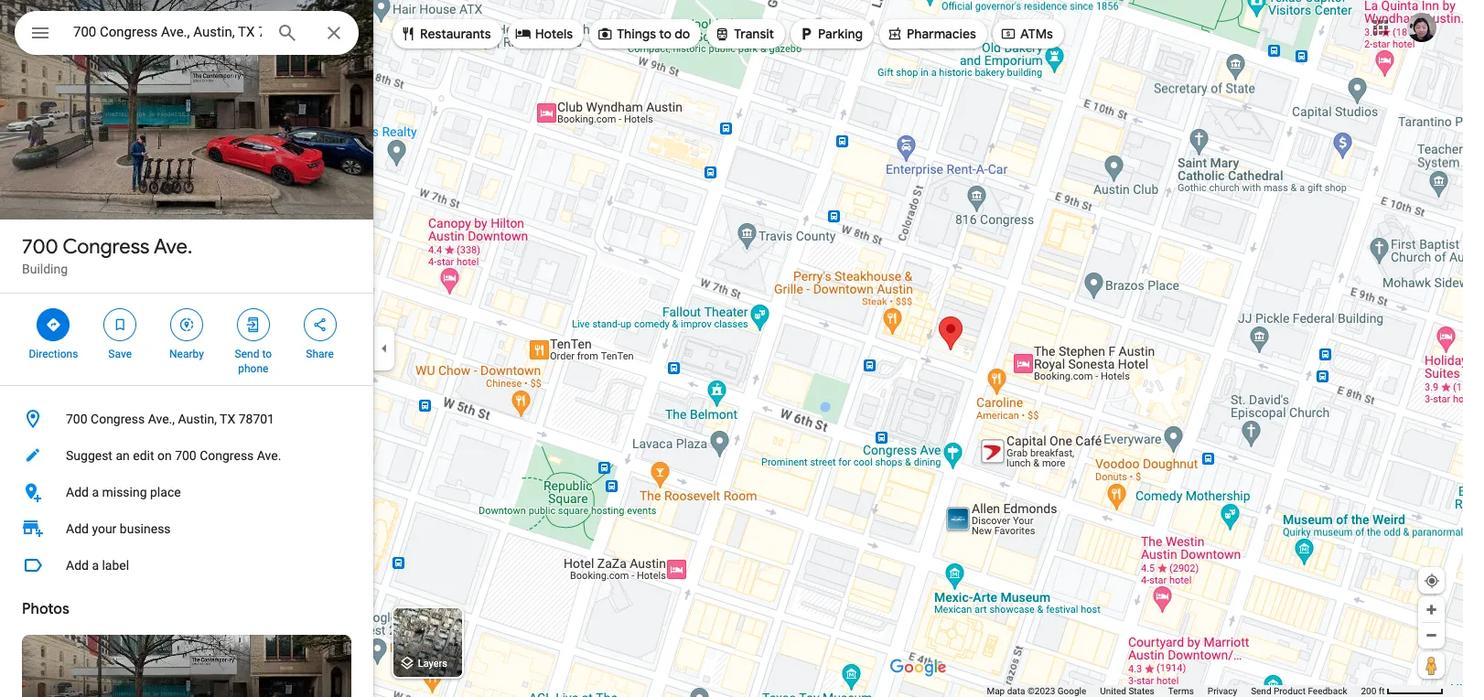 Task type: vqa. For each thing, say whether or not it's contained in the screenshot.


Task type: describe. For each thing, give the bounding box(es) containing it.
 search field
[[15, 11, 359, 59]]

share
[[306, 348, 334, 361]]

 transit
[[714, 23, 774, 43]]

google
[[1057, 686, 1086, 696]]

data
[[1007, 686, 1025, 696]]

 button
[[15, 11, 66, 59]]

send for send product feedback
[[1251, 686, 1271, 696]]

700 for ave.,
[[66, 412, 87, 426]]

united states
[[1100, 686, 1155, 696]]

show street view coverage image
[[1418, 651, 1445, 679]]

 hotels
[[515, 23, 573, 43]]

missing
[[102, 485, 147, 500]]

ave. inside suggest an edit on 700 congress ave. button
[[257, 448, 281, 463]]

 restaurants
[[400, 23, 491, 43]]

edit
[[133, 448, 154, 463]]

700 congress ave., austin, tx 78701 button
[[0, 401, 373, 437]]


[[178, 315, 195, 335]]


[[515, 23, 531, 43]]

ft
[[1379, 686, 1385, 696]]

transit
[[734, 26, 774, 42]]

congress for ave.
[[63, 234, 150, 260]]

terms
[[1168, 686, 1194, 696]]


[[1000, 23, 1017, 43]]

 atms
[[1000, 23, 1053, 43]]

your
[[92, 522, 117, 536]]

actions for 700 congress ave. region
[[0, 294, 373, 385]]

save
[[108, 348, 132, 361]]

none field inside 700 congress ave., austin, tx 78701 field
[[73, 21, 262, 43]]

700 congress ave. main content
[[0, 0, 373, 697]]

add a missing place button
[[0, 474, 373, 511]]

things
[[617, 26, 656, 42]]

united
[[1100, 686, 1126, 696]]

send product feedback
[[1251, 686, 1347, 696]]

700 congress ave., austin, tx 78701
[[66, 412, 275, 426]]

collapse side panel image
[[374, 339, 394, 359]]


[[312, 315, 328, 335]]

united states button
[[1100, 685, 1155, 697]]

footer inside google maps element
[[987, 685, 1361, 697]]

business
[[120, 522, 171, 536]]

tx
[[220, 412, 235, 426]]

 things to do
[[597, 23, 690, 43]]

700 congress ave. building
[[22, 234, 192, 276]]


[[714, 23, 730, 43]]

©2023
[[1027, 686, 1055, 696]]

states
[[1129, 686, 1155, 696]]

add your business
[[66, 522, 171, 536]]

 pharmacies
[[887, 23, 976, 43]]

700 inside button
[[175, 448, 196, 463]]

restaurants
[[420, 26, 491, 42]]

layers
[[418, 658, 447, 670]]

nearby
[[169, 348, 204, 361]]

directions
[[29, 348, 78, 361]]

do
[[675, 26, 690, 42]]

zoom out image
[[1425, 629, 1438, 642]]

privacy button
[[1208, 685, 1237, 697]]

 parking
[[798, 23, 863, 43]]



Task type: locate. For each thing, give the bounding box(es) containing it.
1 vertical spatial congress
[[91, 412, 145, 426]]

add a missing place
[[66, 485, 181, 500]]

2 vertical spatial congress
[[200, 448, 254, 463]]

feedback
[[1308, 686, 1347, 696]]

a for label
[[92, 558, 99, 573]]

add down suggest
[[66, 485, 89, 500]]

2 vertical spatial 700
[[175, 448, 196, 463]]

send left product
[[1251, 686, 1271, 696]]

atms
[[1020, 26, 1053, 42]]

suggest
[[66, 448, 113, 463]]


[[597, 23, 613, 43]]

austin,
[[178, 412, 217, 426]]

ave.
[[154, 234, 192, 260], [257, 448, 281, 463]]

700 right the on
[[175, 448, 196, 463]]

a
[[92, 485, 99, 500], [92, 558, 99, 573]]

700 Congress Ave., Austin, TX 78701 field
[[15, 11, 359, 55]]

suggest an edit on 700 congress ave. button
[[0, 437, 373, 474]]


[[29, 20, 51, 46]]

0 vertical spatial 700
[[22, 234, 58, 260]]

congress up building
[[63, 234, 150, 260]]

send inside send to phone
[[235, 348, 259, 361]]

200 ft button
[[1361, 686, 1444, 696]]

add for add a label
[[66, 558, 89, 573]]

700
[[22, 234, 58, 260], [66, 412, 87, 426], [175, 448, 196, 463]]

send up phone
[[235, 348, 259, 361]]

1 horizontal spatial send
[[1251, 686, 1271, 696]]

google maps element
[[0, 0, 1463, 697]]

map data ©2023 google
[[987, 686, 1086, 696]]

78701
[[239, 412, 275, 426]]

1 vertical spatial to
[[262, 348, 272, 361]]

to up phone
[[262, 348, 272, 361]]

to
[[659, 26, 672, 42], [262, 348, 272, 361]]

footer
[[987, 685, 1361, 697]]

hotels
[[535, 26, 573, 42]]

700 for ave.
[[22, 234, 58, 260]]

1 horizontal spatial 700
[[66, 412, 87, 426]]

on
[[157, 448, 172, 463]]

zoom in image
[[1425, 603, 1438, 617]]


[[45, 315, 62, 335]]

terms button
[[1168, 685, 1194, 697]]

add left your
[[66, 522, 89, 536]]

200
[[1361, 686, 1376, 696]]

0 vertical spatial congress
[[63, 234, 150, 260]]

1 vertical spatial a
[[92, 558, 99, 573]]

2 add from the top
[[66, 522, 89, 536]]

map
[[987, 686, 1005, 696]]

congress up an
[[91, 412, 145, 426]]

send for send to phone
[[235, 348, 259, 361]]

send
[[235, 348, 259, 361], [1251, 686, 1271, 696]]

0 horizontal spatial to
[[262, 348, 272, 361]]

add for add a missing place
[[66, 485, 89, 500]]

congress
[[63, 234, 150, 260], [91, 412, 145, 426], [200, 448, 254, 463]]

a left label
[[92, 558, 99, 573]]

product
[[1274, 686, 1306, 696]]

None field
[[73, 21, 262, 43]]

1 horizontal spatial to
[[659, 26, 672, 42]]

1 vertical spatial ave.
[[257, 448, 281, 463]]

building
[[22, 262, 68, 276]]

footer containing map data ©2023 google
[[987, 685, 1361, 697]]

700 inside 700 congress ave. building
[[22, 234, 58, 260]]

parking
[[818, 26, 863, 42]]

privacy
[[1208, 686, 1237, 696]]


[[887, 23, 903, 43]]

ave. up the 
[[154, 234, 192, 260]]

200 ft
[[1361, 686, 1385, 696]]

0 horizontal spatial send
[[235, 348, 259, 361]]

to inside send to phone
[[262, 348, 272, 361]]

congress inside 'button'
[[91, 412, 145, 426]]

send product feedback button
[[1251, 685, 1347, 697]]

1 vertical spatial add
[[66, 522, 89, 536]]

2 vertical spatial add
[[66, 558, 89, 573]]

ave. inside 700 congress ave. building
[[154, 234, 192, 260]]

photos
[[22, 600, 69, 619]]

to inside the  things to do
[[659, 26, 672, 42]]

place
[[150, 485, 181, 500]]

ave.,
[[148, 412, 175, 426]]

add left label
[[66, 558, 89, 573]]

send to phone
[[235, 348, 272, 375]]

2 horizontal spatial 700
[[175, 448, 196, 463]]

an
[[116, 448, 130, 463]]

pharmacies
[[907, 26, 976, 42]]

0 vertical spatial to
[[659, 26, 672, 42]]

3 add from the top
[[66, 558, 89, 573]]

2 a from the top
[[92, 558, 99, 573]]

700 up suggest
[[66, 412, 87, 426]]

add a label button
[[0, 547, 373, 584]]

700 inside 'button'
[[66, 412, 87, 426]]


[[112, 315, 128, 335]]

ave. down 78701
[[257, 448, 281, 463]]

show your location image
[[1424, 573, 1440, 589]]

suggest an edit on 700 congress ave.
[[66, 448, 281, 463]]

0 horizontal spatial 700
[[22, 234, 58, 260]]

1 add from the top
[[66, 485, 89, 500]]

a for missing
[[92, 485, 99, 500]]

700 up building
[[22, 234, 58, 260]]

congress down tx
[[200, 448, 254, 463]]

0 vertical spatial a
[[92, 485, 99, 500]]

0 vertical spatial ave.
[[154, 234, 192, 260]]

a left missing
[[92, 485, 99, 500]]

phone
[[238, 362, 268, 375]]

0 vertical spatial add
[[66, 485, 89, 500]]

congress for ave.,
[[91, 412, 145, 426]]

0 horizontal spatial ave.
[[154, 234, 192, 260]]

1 horizontal spatial ave.
[[257, 448, 281, 463]]

google account: michele murakami  
(michele.murakami@adept.ai) image
[[1407, 12, 1437, 42]]


[[245, 315, 261, 335]]


[[798, 23, 814, 43]]

1 vertical spatial 700
[[66, 412, 87, 426]]

add
[[66, 485, 89, 500], [66, 522, 89, 536], [66, 558, 89, 573]]

add your business link
[[0, 511, 373, 547]]

to left do
[[659, 26, 672, 42]]

add a label
[[66, 558, 129, 573]]

1 a from the top
[[92, 485, 99, 500]]


[[400, 23, 416, 43]]

congress inside button
[[200, 448, 254, 463]]

send inside button
[[1251, 686, 1271, 696]]

congress inside 700 congress ave. building
[[63, 234, 150, 260]]

label
[[102, 558, 129, 573]]

1 vertical spatial send
[[1251, 686, 1271, 696]]

add for add your business
[[66, 522, 89, 536]]

0 vertical spatial send
[[235, 348, 259, 361]]



